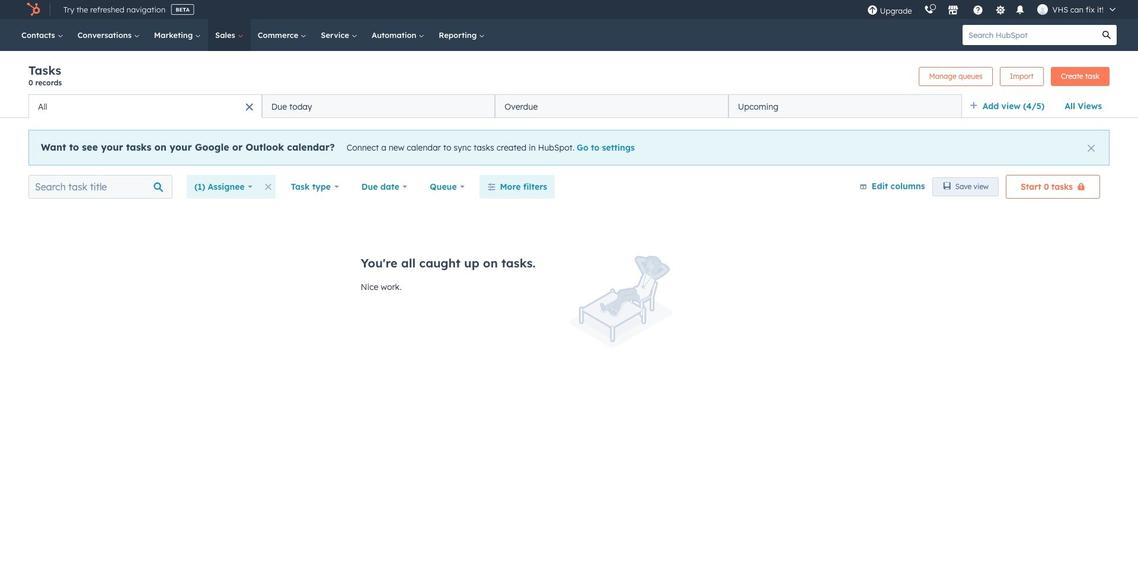 Task type: describe. For each thing, give the bounding box(es) containing it.
Search HubSpot search field
[[963, 25, 1097, 45]]

marketplaces image
[[948, 5, 959, 16]]



Task type: vqa. For each thing, say whether or not it's contained in the screenshot.
tab list
yes



Task type: locate. For each thing, give the bounding box(es) containing it.
menu
[[862, 0, 1125, 19]]

Search task title search field
[[28, 175, 173, 199]]

alert
[[28, 130, 1110, 166]]

close image
[[1089, 145, 1096, 152]]

jer mill image
[[1038, 4, 1049, 15]]

banner
[[28, 63, 1110, 94]]

tab list
[[28, 94, 963, 118]]



